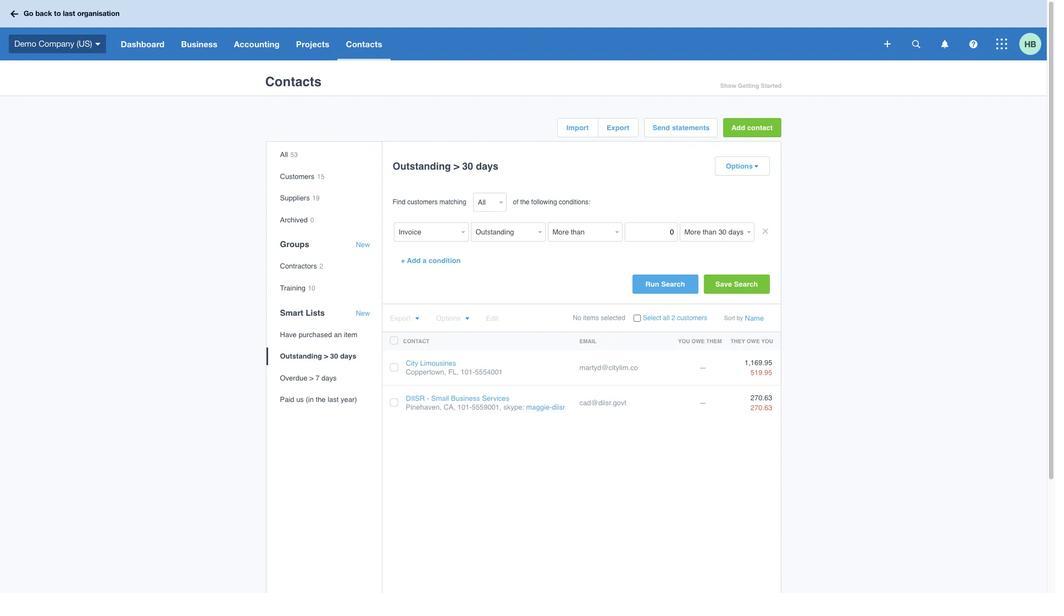 Task type: locate. For each thing, give the bounding box(es) containing it.
find customers matching
[[393, 198, 466, 206]]

None text field
[[548, 223, 613, 242], [625, 223, 677, 242], [680, 223, 745, 242], [548, 223, 613, 242], [625, 223, 677, 242], [680, 223, 745, 242]]

options left the edit "button"
[[436, 314, 461, 323]]

0 horizontal spatial you
[[678, 338, 690, 345]]

2 — from the top
[[699, 399, 707, 407]]

outstanding > 30 days down have purchased an item
[[280, 352, 357, 361]]

export button right the import button
[[598, 119, 638, 137]]

0 horizontal spatial >
[[309, 374, 314, 382]]

1 horizontal spatial contacts
[[346, 39, 382, 49]]

0 vertical spatial options
[[726, 162, 753, 170]]

0 horizontal spatial business
[[181, 39, 217, 49]]

last
[[63, 9, 75, 18], [328, 396, 339, 404]]

0 vertical spatial customers
[[407, 198, 438, 206]]

contacts right projects
[[346, 39, 382, 49]]

svg image
[[997, 38, 1008, 49], [95, 43, 100, 45]]

export right the import button
[[607, 124, 629, 132]]

search right run
[[661, 280, 685, 289]]

1 vertical spatial 101-
[[458, 403, 472, 412]]

> up matching on the top
[[454, 161, 460, 172]]

0 horizontal spatial options button
[[436, 314, 470, 323]]

1 new link from the top
[[356, 241, 370, 250]]

accounting
[[234, 39, 280, 49]]

back
[[35, 9, 52, 18]]

sort by name
[[724, 314, 764, 323]]

1 vertical spatial 2
[[672, 314, 675, 322]]

1 vertical spatial options button
[[436, 314, 470, 323]]

0 horizontal spatial el image
[[415, 317, 419, 321]]

1 vertical spatial customers
[[677, 314, 708, 322]]

19
[[312, 195, 320, 202]]

you up 1,169.95
[[761, 338, 773, 345]]

1 horizontal spatial export button
[[598, 119, 638, 137]]

2 owe from the left
[[747, 338, 760, 345]]

0 vertical spatial last
[[63, 9, 75, 18]]

0 vertical spatial —
[[699, 364, 707, 372]]

options button down add contact button
[[715, 157, 769, 175]]

owe right they
[[747, 338, 760, 345]]

export button
[[598, 119, 638, 137], [390, 314, 419, 323]]

1 horizontal spatial days
[[340, 352, 357, 361]]

search for save search
[[734, 280, 758, 289]]

1 vertical spatial new link
[[356, 309, 370, 318]]

email
[[580, 338, 597, 345]]

2 vertical spatial days
[[322, 374, 337, 382]]

0 vertical spatial 2
[[320, 263, 323, 271]]

add contact button
[[723, 118, 781, 137]]

(us)
[[77, 39, 92, 48]]

1 horizontal spatial options button
[[715, 157, 769, 175]]

0 horizontal spatial 2
[[320, 263, 323, 271]]

you down select all 2 customers
[[678, 338, 690, 345]]

0 vertical spatial 101-
[[461, 368, 475, 376]]

options button left the edit
[[436, 314, 470, 323]]

last right to
[[63, 9, 75, 18]]

company
[[39, 39, 74, 48]]

el image inside options button
[[465, 317, 470, 321]]

2 new link from the top
[[356, 309, 370, 318]]

contractors
[[280, 262, 317, 271]]

options button
[[715, 157, 769, 175], [436, 314, 470, 323]]

projects
[[296, 39, 330, 49]]

el image inside "export" button
[[415, 317, 419, 321]]

All text field
[[473, 193, 497, 212]]

0 horizontal spatial outstanding
[[280, 352, 322, 361]]

0 horizontal spatial export
[[390, 314, 411, 323]]

el image
[[754, 165, 759, 169]]

add contact
[[732, 124, 773, 132]]

owe left them
[[692, 338, 705, 345]]

hb button
[[1020, 27, 1047, 60]]

— for 1,169.95
[[699, 364, 707, 372]]

+
[[401, 257, 405, 265]]

1 vertical spatial —
[[699, 399, 707, 407]]

0 vertical spatial new link
[[356, 241, 370, 250]]

0 horizontal spatial options
[[436, 314, 461, 323]]

1 — from the top
[[699, 364, 707, 372]]

0 horizontal spatial export button
[[390, 314, 419, 323]]

0 horizontal spatial owe
[[692, 338, 705, 345]]

—
[[699, 364, 707, 372], [699, 399, 707, 407]]

2 right contractors
[[320, 263, 323, 271]]

1 el image from the left
[[415, 317, 419, 321]]

options left el image
[[726, 162, 753, 170]]

0 horizontal spatial last
[[63, 9, 75, 18]]

save search
[[716, 280, 758, 289]]

svg image
[[10, 10, 18, 17], [912, 40, 920, 48], [941, 40, 948, 48], [969, 40, 978, 48], [884, 41, 891, 47]]

— for 270.63
[[699, 399, 707, 407]]

0 vertical spatial contacts
[[346, 39, 382, 49]]

export up contact
[[390, 314, 411, 323]]

sort
[[724, 315, 735, 322]]

options button for email
[[436, 314, 470, 323]]

0 horizontal spatial the
[[316, 396, 326, 404]]

training 10
[[280, 284, 315, 292]]

1 horizontal spatial >
[[324, 352, 328, 361]]

archived
[[280, 216, 308, 224]]

1 vertical spatial options
[[436, 314, 461, 323]]

2 search from the left
[[734, 280, 758, 289]]

days down item
[[340, 352, 357, 361]]

options
[[726, 162, 753, 170], [436, 314, 461, 323]]

1 horizontal spatial business
[[451, 395, 480, 403]]

1 search from the left
[[661, 280, 685, 289]]

to
[[54, 9, 61, 18]]

2 right all
[[672, 314, 675, 322]]

101- right the fl,
[[461, 368, 475, 376]]

270.63
[[751, 394, 773, 402], [751, 404, 773, 412]]

outstanding up find customers matching
[[393, 161, 451, 172]]

0 vertical spatial export
[[607, 124, 629, 132]]

10
[[308, 285, 315, 292]]

matching
[[440, 198, 466, 206]]

0 vertical spatial export button
[[598, 119, 638, 137]]

smart
[[280, 308, 303, 317]]

outstanding > 30 days up matching on the top
[[393, 161, 499, 172]]

2 horizontal spatial days
[[476, 161, 499, 172]]

import button
[[558, 119, 598, 137]]

1 vertical spatial export button
[[390, 314, 419, 323]]

1 horizontal spatial el image
[[465, 317, 470, 321]]

purchased
[[299, 331, 332, 339]]

1 vertical spatial outstanding
[[280, 352, 322, 361]]

days
[[476, 161, 499, 172], [340, 352, 357, 361], [322, 374, 337, 382]]

1 horizontal spatial you
[[761, 338, 773, 345]]

el image up contact
[[415, 317, 419, 321]]

options for of the following conditions:
[[726, 162, 753, 170]]

1 vertical spatial add
[[407, 257, 421, 265]]

2 vertical spatial >
[[309, 374, 314, 382]]

coppertown,
[[406, 368, 446, 376]]

customers
[[280, 172, 315, 181]]

0 horizontal spatial search
[[661, 280, 685, 289]]

519.95
[[751, 369, 773, 377]]

banner
[[0, 0, 1047, 60]]

0 vertical spatial new
[[356, 241, 370, 249]]

contractors 2
[[280, 262, 323, 271]]

name button
[[745, 314, 764, 323]]

last inside go back to last organisation link
[[63, 9, 75, 18]]

of
[[513, 198, 519, 206]]

1 horizontal spatial add
[[732, 124, 745, 132]]

2 horizontal spatial >
[[454, 161, 460, 172]]

1 new from the top
[[356, 241, 370, 249]]

el image for options
[[465, 317, 470, 321]]

the right of
[[520, 198, 530, 206]]

1 horizontal spatial owe
[[747, 338, 760, 345]]

add
[[732, 124, 745, 132], [407, 257, 421, 265]]

following
[[531, 198, 557, 206]]

navigation
[[113, 27, 877, 60]]

30 up matching on the top
[[462, 161, 473, 172]]

0 horizontal spatial add
[[407, 257, 421, 265]]

business
[[181, 39, 217, 49], [451, 395, 480, 403]]

contacts
[[346, 39, 382, 49], [265, 74, 322, 90]]

15
[[317, 173, 324, 181]]

0 horizontal spatial svg image
[[95, 43, 100, 45]]

>
[[454, 161, 460, 172], [324, 352, 328, 361], [309, 374, 314, 382]]

0 horizontal spatial 30
[[330, 352, 338, 361]]

customers 15
[[280, 172, 324, 181]]

> left the 7
[[309, 374, 314, 382]]

2 inside contractors 2
[[320, 263, 323, 271]]

1 vertical spatial export
[[390, 314, 411, 323]]

2 new from the top
[[356, 309, 370, 317]]

customers right "find"
[[407, 198, 438, 206]]

0 horizontal spatial outstanding > 30 days
[[280, 352, 357, 361]]

days right the 7
[[322, 374, 337, 382]]

1 vertical spatial >
[[324, 352, 328, 361]]

the
[[520, 198, 530, 206], [316, 396, 326, 404]]

0 vertical spatial 270.63
[[751, 394, 773, 402]]

el image left the edit "button"
[[465, 317, 470, 321]]

customers
[[407, 198, 438, 206], [677, 314, 708, 322]]

(in
[[306, 396, 314, 404]]

city limousines link
[[406, 359, 456, 368]]

1 owe from the left
[[692, 338, 705, 345]]

0 vertical spatial business
[[181, 39, 217, 49]]

1 vertical spatial business
[[451, 395, 480, 403]]

search
[[661, 280, 685, 289], [734, 280, 758, 289]]

1 horizontal spatial search
[[734, 280, 758, 289]]

export button up contact
[[390, 314, 419, 323]]

search right save
[[734, 280, 758, 289]]

the right (in at the bottom left
[[316, 396, 326, 404]]

navigation containing dashboard
[[113, 27, 877, 60]]

svg image left hb
[[997, 38, 1008, 49]]

last left year)
[[328, 396, 339, 404]]

1 horizontal spatial customers
[[677, 314, 708, 322]]

show getting started
[[720, 82, 782, 90]]

select all 2 customers
[[643, 314, 708, 322]]

+ add a condition button
[[393, 251, 469, 270]]

projects button
[[288, 27, 338, 60]]

diisr - small business services link
[[406, 395, 510, 403]]

1 vertical spatial 270.63
[[751, 404, 773, 412]]

2 you from the left
[[761, 338, 773, 345]]

services
[[482, 395, 510, 403]]

2
[[320, 263, 323, 271], [672, 314, 675, 322]]

el image
[[415, 317, 419, 321], [465, 317, 470, 321]]

1 horizontal spatial the
[[520, 198, 530, 206]]

1 vertical spatial contacts
[[265, 74, 322, 90]]

0 vertical spatial options button
[[715, 157, 769, 175]]

contacts down projects
[[265, 74, 322, 90]]

svg image right (us)
[[95, 43, 100, 45]]

outstanding > 30 days
[[393, 161, 499, 172], [280, 352, 357, 361]]

find
[[393, 198, 406, 206]]

options button for of the following conditions:
[[715, 157, 769, 175]]

1 horizontal spatial last
[[328, 396, 339, 404]]

days up all text field
[[476, 161, 499, 172]]

customers up 'you owe them'
[[677, 314, 708, 322]]

30 down an
[[330, 352, 338, 361]]

new link for groups
[[356, 241, 370, 250]]

import
[[567, 124, 589, 132]]

export
[[607, 124, 629, 132], [390, 314, 411, 323]]

1 horizontal spatial export
[[607, 124, 629, 132]]

101- inside city limousines coppertown, fl, 101-5554001
[[461, 368, 475, 376]]

2 el image from the left
[[465, 317, 470, 321]]

101- down diisr - small business services link
[[458, 403, 472, 412]]

options inside button
[[726, 162, 753, 170]]

0 vertical spatial days
[[476, 161, 499, 172]]

go back to last organisation link
[[7, 4, 126, 23]]

year)
[[341, 396, 357, 404]]

skype:
[[504, 403, 524, 412]]

0 vertical spatial outstanding
[[393, 161, 451, 172]]

1 vertical spatial outstanding > 30 days
[[280, 352, 357, 361]]

1 vertical spatial new
[[356, 309, 370, 317]]

1 horizontal spatial 2
[[672, 314, 675, 322]]

contacts inside popup button
[[346, 39, 382, 49]]

0 vertical spatial 30
[[462, 161, 473, 172]]

business button
[[173, 27, 226, 60]]

0 vertical spatial outstanding > 30 days
[[393, 161, 499, 172]]

> down have purchased an item
[[324, 352, 328, 361]]

owe for you
[[692, 338, 705, 345]]

None checkbox
[[634, 315, 641, 322]]

edit
[[486, 314, 498, 323]]

1 horizontal spatial outstanding > 30 days
[[393, 161, 499, 172]]

1 horizontal spatial options
[[726, 162, 753, 170]]

1 vertical spatial 30
[[330, 352, 338, 361]]

outstanding up the overdue > 7 days
[[280, 352, 322, 361]]

archived 0
[[280, 216, 314, 224]]

groups
[[280, 240, 309, 249]]

add left contact
[[732, 124, 745, 132]]

add right +
[[407, 257, 421, 265]]

None text field
[[394, 223, 459, 242], [471, 223, 536, 242], [394, 223, 459, 242], [471, 223, 536, 242]]



Task type: vqa. For each thing, say whether or not it's contained in the screenshot.
the right 'Contacts'
yes



Task type: describe. For each thing, give the bounding box(es) containing it.
1 you from the left
[[678, 338, 690, 345]]

small
[[431, 395, 449, 403]]

contact
[[403, 338, 430, 345]]

svg image inside demo company (us) popup button
[[95, 43, 100, 45]]

send statements
[[653, 124, 710, 132]]

new for groups
[[356, 241, 370, 249]]

show getting started link
[[720, 80, 782, 92]]

diisr
[[552, 403, 565, 412]]

dashboard
[[121, 39, 165, 49]]

fl,
[[448, 368, 459, 376]]

of the following conditions:
[[513, 198, 590, 206]]

business inside popup button
[[181, 39, 217, 49]]

1 270.63 from the top
[[751, 394, 773, 402]]

run search
[[646, 280, 685, 289]]

no
[[573, 314, 581, 322]]

have
[[280, 331, 297, 339]]

city limousines coppertown, fl, 101-5554001
[[406, 359, 503, 376]]

all 53
[[280, 151, 298, 159]]

they owe you
[[731, 338, 773, 345]]

save search button
[[704, 275, 770, 294]]

item
[[344, 331, 358, 339]]

new link for smart lists
[[356, 309, 370, 318]]

run search button
[[632, 275, 698, 294]]

-
[[427, 395, 429, 403]]

diisr - small business services pinehaven, ca, 101-5559001, skype: maggie-diisr
[[406, 395, 565, 412]]

business inside diisr - small business services pinehaven, ca, 101-5559001, skype: maggie-diisr
[[451, 395, 480, 403]]

suppliers 19
[[280, 194, 320, 202]]

maggie-
[[526, 403, 552, 412]]

an
[[334, 331, 342, 339]]

101- inside diisr - small business services pinehaven, ca, 101-5559001, skype: maggie-diisr
[[458, 403, 472, 412]]

+ add a condition
[[401, 257, 461, 265]]

paid us (in the last year)
[[280, 396, 357, 404]]

no items selected
[[573, 314, 625, 322]]

edit button
[[486, 314, 498, 323]]

navigation inside banner
[[113, 27, 877, 60]]

demo
[[14, 39, 36, 48]]

pinehaven,
[[406, 403, 442, 412]]

ca,
[[444, 403, 456, 412]]

accounting button
[[226, 27, 288, 60]]

training
[[280, 284, 306, 292]]

0 vertical spatial the
[[520, 198, 530, 206]]

270.63 270.63
[[751, 394, 773, 412]]

53
[[291, 151, 298, 159]]

7
[[316, 374, 320, 382]]

0 horizontal spatial customers
[[407, 198, 438, 206]]

started
[[761, 82, 782, 90]]

condition
[[429, 257, 461, 265]]

organisation
[[77, 9, 120, 18]]

items
[[583, 314, 599, 322]]

1 horizontal spatial outstanding
[[393, 161, 451, 172]]

suppliers
[[280, 194, 310, 202]]

conditions:
[[559, 198, 590, 206]]

0
[[310, 216, 314, 224]]

1 vertical spatial days
[[340, 352, 357, 361]]

run
[[646, 280, 659, 289]]

cad@diisr.govt
[[580, 399, 627, 407]]

5559001,
[[472, 403, 502, 412]]

0 horizontal spatial contacts
[[265, 74, 322, 90]]

send statements button
[[644, 119, 717, 137]]

martyd@citylim.co
[[580, 364, 638, 372]]

1 vertical spatial the
[[316, 396, 326, 404]]

0 horizontal spatial days
[[322, 374, 337, 382]]

you owe them
[[678, 338, 722, 345]]

show
[[720, 82, 737, 90]]

a
[[423, 257, 427, 265]]

1,169.95 519.95
[[745, 359, 773, 377]]

all
[[663, 314, 670, 322]]

paid
[[280, 396, 294, 404]]

they
[[731, 338, 745, 345]]

new for smart lists
[[356, 309, 370, 317]]

us
[[296, 396, 304, 404]]

overdue > 7 days
[[280, 374, 337, 382]]

maggie-diisr link
[[526, 403, 565, 412]]

5554001
[[475, 368, 503, 376]]

select
[[643, 314, 661, 322]]

el image for export
[[415, 317, 419, 321]]

overdue
[[280, 374, 307, 382]]

city
[[406, 359, 418, 368]]

by
[[737, 315, 743, 322]]

demo company (us)
[[14, 39, 92, 48]]

save
[[716, 280, 732, 289]]

2 270.63 from the top
[[751, 404, 773, 412]]

0 vertical spatial add
[[732, 124, 745, 132]]

banner containing hb
[[0, 0, 1047, 60]]

go back to last organisation
[[24, 9, 120, 18]]

all
[[280, 151, 288, 159]]

dashboard link
[[113, 27, 173, 60]]

statements
[[672, 124, 710, 132]]

go
[[24, 9, 33, 18]]

svg image inside go back to last organisation link
[[10, 10, 18, 17]]

search for run search
[[661, 280, 685, 289]]

have purchased an item
[[280, 331, 358, 339]]

contacts button
[[338, 27, 391, 60]]

1 horizontal spatial svg image
[[997, 38, 1008, 49]]

0 vertical spatial >
[[454, 161, 460, 172]]

options for email
[[436, 314, 461, 323]]

name
[[745, 314, 764, 323]]

1 horizontal spatial 30
[[462, 161, 473, 172]]

owe for they
[[747, 338, 760, 345]]

1 vertical spatial last
[[328, 396, 339, 404]]



